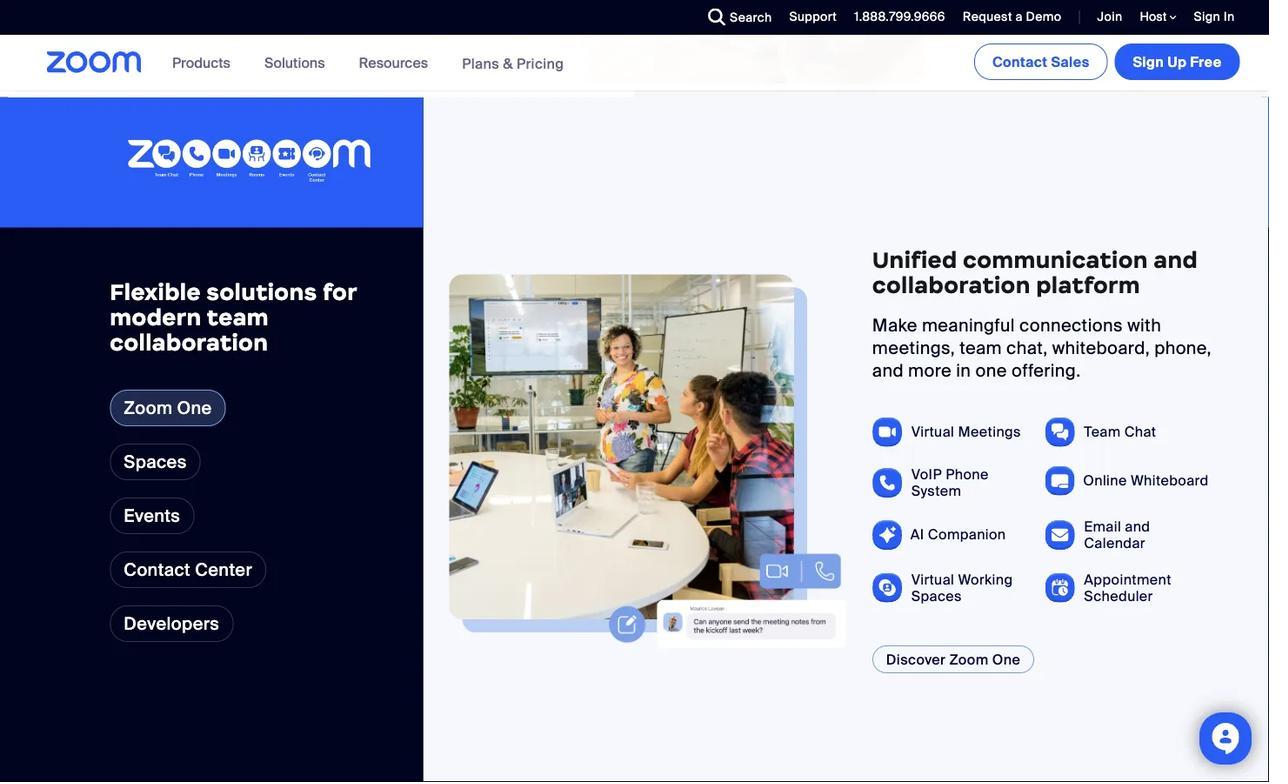 Task type: vqa. For each thing, say whether or not it's contained in the screenshot.
product information navigation
yes



Task type: describe. For each thing, give the bounding box(es) containing it.
&
[[503, 54, 513, 72]]

team chat
[[1084, 423, 1156, 441]]

collaboration inside the unified communication and collaboration platform
[[872, 270, 1031, 299]]

contact for contact center
[[124, 558, 191, 580]]

platform
[[1036, 270, 1140, 299]]

discover zoom one link
[[872, 645, 1034, 673]]

search
[[730, 9, 772, 25]]

resources
[[359, 53, 428, 72]]

plans & pricing
[[462, 54, 564, 72]]

make meaningful connections with meetings, team chat, whiteboard, phone, and more in one offering.
[[872, 315, 1212, 382]]

plans
[[462, 54, 499, 72]]

contact center
[[124, 558, 252, 580]]

host
[[1140, 9, 1170, 25]]

ai
[[911, 525, 924, 543]]

zoom contact center tab
[[110, 551, 266, 588]]

virtual working spaces link
[[912, 570, 1041, 605]]

a
[[1016, 9, 1023, 25]]

email and calendar
[[1084, 518, 1150, 553]]

for
[[323, 278, 357, 306]]

scheduler
[[1084, 587, 1153, 605]]

flexible solutions for modern team collaboration
[[110, 278, 357, 356]]

voip
[[912, 465, 942, 483]]

demo
[[1026, 9, 1062, 25]]

1.888.799.9666
[[854, 9, 945, 25]]

contact sales
[[992, 53, 1090, 71]]

flexible
[[110, 278, 201, 306]]

sign in
[[1194, 9, 1235, 25]]

solutions button
[[264, 35, 333, 90]]

appointment scheduler link
[[1084, 570, 1214, 605]]

in
[[956, 360, 971, 382]]

product information navigation
[[159, 35, 577, 92]]

center
[[195, 558, 252, 580]]

sales
[[1051, 53, 1090, 71]]

online whiteboard link
[[1083, 471, 1209, 490]]

phone
[[946, 465, 989, 483]]

virtual meetings
[[912, 423, 1021, 441]]

and inside the unified communication and collaboration platform
[[1154, 245, 1198, 274]]

virtual for virtual meetings
[[912, 423, 954, 441]]

join link up the meetings navigation
[[1097, 9, 1123, 25]]

voip phone system
[[912, 465, 989, 500]]

companion
[[928, 525, 1006, 543]]

free
[[1190, 53, 1222, 71]]

offering.
[[1012, 360, 1081, 382]]

email and calendar link
[[1084, 518, 1214, 553]]

team chat link
[[1084, 423, 1156, 441]]

in
[[1224, 9, 1235, 25]]

online whiteboard
[[1083, 471, 1209, 490]]

virtual working spaces
[[912, 570, 1013, 605]]

collaboration inside flexible solutions for modern team collaboration
[[110, 328, 268, 356]]

connections
[[1020, 315, 1123, 337]]

host button
[[1140, 9, 1177, 25]]

communication
[[963, 245, 1148, 274]]

make
[[872, 315, 918, 337]]

discover
[[886, 650, 946, 668]]

ai companion link
[[911, 525, 1006, 543]]

search button
[[695, 0, 776, 35]]

zoom one group
[[423, 97, 1269, 782]]

working
[[958, 570, 1013, 588]]

online
[[1083, 471, 1127, 490]]

chat,
[[1007, 337, 1048, 359]]

unified communication and collaboration platform
[[872, 245, 1198, 299]]

products
[[172, 53, 230, 72]]



Task type: locate. For each thing, give the bounding box(es) containing it.
meetings
[[958, 423, 1021, 441]]

virtual meetings link
[[912, 423, 1021, 441]]

collaboration down the flexible
[[110, 328, 268, 356]]

contact left center
[[124, 558, 191, 580]]

request a demo link
[[950, 0, 1066, 35], [963, 9, 1062, 25]]

request a demo
[[963, 9, 1062, 25]]

appointment scheduler
[[1084, 570, 1172, 605]]

1 vertical spatial and
[[872, 360, 904, 382]]

more
[[908, 360, 952, 382]]

and down the meetings,
[[872, 360, 904, 382]]

collaboration up meaningful
[[872, 270, 1031, 299]]

zoom logo image
[[47, 51, 142, 73]]

and inside the email and calendar
[[1125, 518, 1150, 536]]

1 vertical spatial virtual
[[912, 570, 954, 588]]

1 vertical spatial contact
[[124, 558, 191, 580]]

sign for sign up free
[[1133, 53, 1164, 71]]

1.888.799.9666 button
[[841, 0, 950, 35], [854, 9, 945, 25]]

spaces
[[912, 587, 962, 605]]

0 horizontal spatial zoom
[[124, 396, 173, 419]]

2 horizontal spatial and
[[1154, 245, 1198, 274]]

appointment
[[1084, 570, 1172, 588]]

0 horizontal spatial collaboration
[[110, 328, 268, 356]]

sign up free
[[1133, 53, 1222, 71]]

zoom inside "zoom one" 'tab'
[[124, 396, 173, 419]]

contact
[[992, 53, 1048, 71], [124, 558, 191, 580]]

2 virtual from the top
[[912, 570, 954, 588]]

0 vertical spatial and
[[1154, 245, 1198, 274]]

sign
[[1194, 9, 1220, 25], [1133, 53, 1164, 71]]

join link
[[1084, 0, 1127, 35], [1097, 9, 1123, 25]]

team
[[207, 303, 269, 331], [960, 337, 1002, 359]]

zoom one
[[124, 396, 212, 419]]

sign inside sign up free button
[[1133, 53, 1164, 71]]

sign up free button
[[1115, 43, 1240, 80]]

1 vertical spatial sign
[[1133, 53, 1164, 71]]

1 horizontal spatial collaboration
[[872, 270, 1031, 299]]

contact for contact sales
[[992, 53, 1048, 71]]

contact down a
[[992, 53, 1048, 71]]

1 horizontal spatial one
[[992, 650, 1021, 668]]

sign left in
[[1194, 9, 1220, 25]]

sign for sign in
[[1194, 9, 1220, 25]]

banner
[[26, 35, 1244, 92]]

one inside discover zoom one link
[[992, 650, 1021, 668]]

zoom interface icon image
[[938, 0, 1183, 8]]

system
[[912, 482, 961, 500]]

meaningful
[[922, 315, 1015, 337]]

whiteboard,
[[1052, 337, 1150, 359]]

ai companion
[[911, 525, 1006, 543]]

1 vertical spatial one
[[992, 650, 1021, 668]]

meetings,
[[872, 337, 955, 359]]

plans & pricing link
[[462, 54, 564, 72], [462, 54, 564, 72]]

meetings navigation
[[971, 35, 1244, 84]]

contact inside the meetings navigation
[[992, 53, 1048, 71]]

zoom inside discover zoom one link
[[949, 650, 989, 668]]

1 horizontal spatial sign
[[1194, 9, 1220, 25]]

sign in link
[[1181, 0, 1244, 35], [1194, 9, 1235, 25]]

0 vertical spatial zoom
[[124, 396, 173, 419]]

pricing
[[517, 54, 564, 72]]

support
[[789, 9, 837, 25]]

1 horizontal spatial contact
[[992, 53, 1048, 71]]

0 horizontal spatial team
[[207, 303, 269, 331]]

0 vertical spatial one
[[177, 396, 212, 419]]

modern
[[110, 303, 201, 331]]

support link
[[776, 0, 841, 35], [789, 9, 837, 25]]

team
[[1084, 423, 1121, 441]]

solutions
[[264, 53, 325, 72]]

team inside flexible solutions for modern team collaboration
[[207, 303, 269, 331]]

1 vertical spatial collaboration
[[110, 328, 268, 356]]

zoom one tab
[[110, 390, 226, 426]]

products button
[[172, 35, 238, 90]]

virtual for virtual working spaces
[[912, 570, 954, 588]]

and up with in the top right of the page
[[1154, 245, 1198, 274]]

and inside make meaningful connections with meetings, team chat, whiteboard, phone, and more in one offering.
[[872, 360, 904, 382]]

unified
[[872, 245, 957, 274]]

banner containing contact sales
[[26, 35, 1244, 92]]

solutions
[[206, 278, 317, 306]]

0 vertical spatial sign
[[1194, 9, 1220, 25]]

2 vertical spatial and
[[1125, 518, 1150, 536]]

request
[[963, 9, 1012, 25]]

1 horizontal spatial team
[[960, 337, 1002, 359]]

1 horizontal spatial zoom
[[949, 650, 989, 668]]

contact inside "tab"
[[124, 558, 191, 580]]

zoom
[[124, 396, 173, 419], [949, 650, 989, 668]]

0 horizontal spatial contact
[[124, 558, 191, 580]]

chat
[[1124, 423, 1156, 441]]

sign left up
[[1133, 53, 1164, 71]]

and right email
[[1125, 518, 1150, 536]]

join link left host
[[1084, 0, 1127, 35]]

team right modern
[[207, 303, 269, 331]]

join
[[1097, 9, 1123, 25]]

resources button
[[359, 35, 436, 90]]

0 vertical spatial collaboration
[[872, 270, 1031, 299]]

one
[[976, 360, 1007, 382]]

collaboration
[[872, 270, 1031, 299], [110, 328, 268, 356]]

0 vertical spatial team
[[207, 303, 269, 331]]

whiteboard
[[1131, 471, 1209, 490]]

voip phone system link
[[912, 465, 1041, 500]]

1 horizontal spatial and
[[1125, 518, 1150, 536]]

0 vertical spatial contact
[[992, 53, 1048, 71]]

virtual
[[912, 423, 954, 441], [912, 570, 954, 588]]

1 vertical spatial zoom
[[949, 650, 989, 668]]

discover zoom one
[[886, 650, 1021, 668]]

flexible solutions for modern team collaboration tab list
[[110, 390, 266, 588]]

one inside "zoom one" 'tab'
[[177, 396, 212, 419]]

1 vertical spatial team
[[960, 337, 1002, 359]]

team up one
[[960, 337, 1002, 359]]

1 virtual from the top
[[912, 423, 954, 441]]

zoom unified communication platform image
[[127, 140, 371, 185]]

virtual down ai
[[912, 570, 954, 588]]

0 horizontal spatial one
[[177, 396, 212, 419]]

up
[[1168, 53, 1187, 71]]

0 horizontal spatial sign
[[1133, 53, 1164, 71]]

team inside make meaningful connections with meetings, team chat, whiteboard, phone, and more in one offering.
[[960, 337, 1002, 359]]

email
[[1084, 518, 1121, 536]]

virtual up voip
[[912, 423, 954, 441]]

zoom interface icon - instant message image
[[605, 464, 846, 648]]

one
[[177, 396, 212, 419], [992, 650, 1021, 668]]

and
[[1154, 245, 1198, 274], [872, 360, 904, 382], [1125, 518, 1150, 536]]

with
[[1128, 315, 1161, 337]]

phone,
[[1154, 337, 1212, 359]]

virtual inside virtual working spaces
[[912, 570, 954, 588]]

0 horizontal spatial and
[[872, 360, 904, 382]]

0 vertical spatial virtual
[[912, 423, 954, 441]]

calendar
[[1084, 534, 1146, 553]]

contact sales link
[[974, 43, 1108, 80]]



